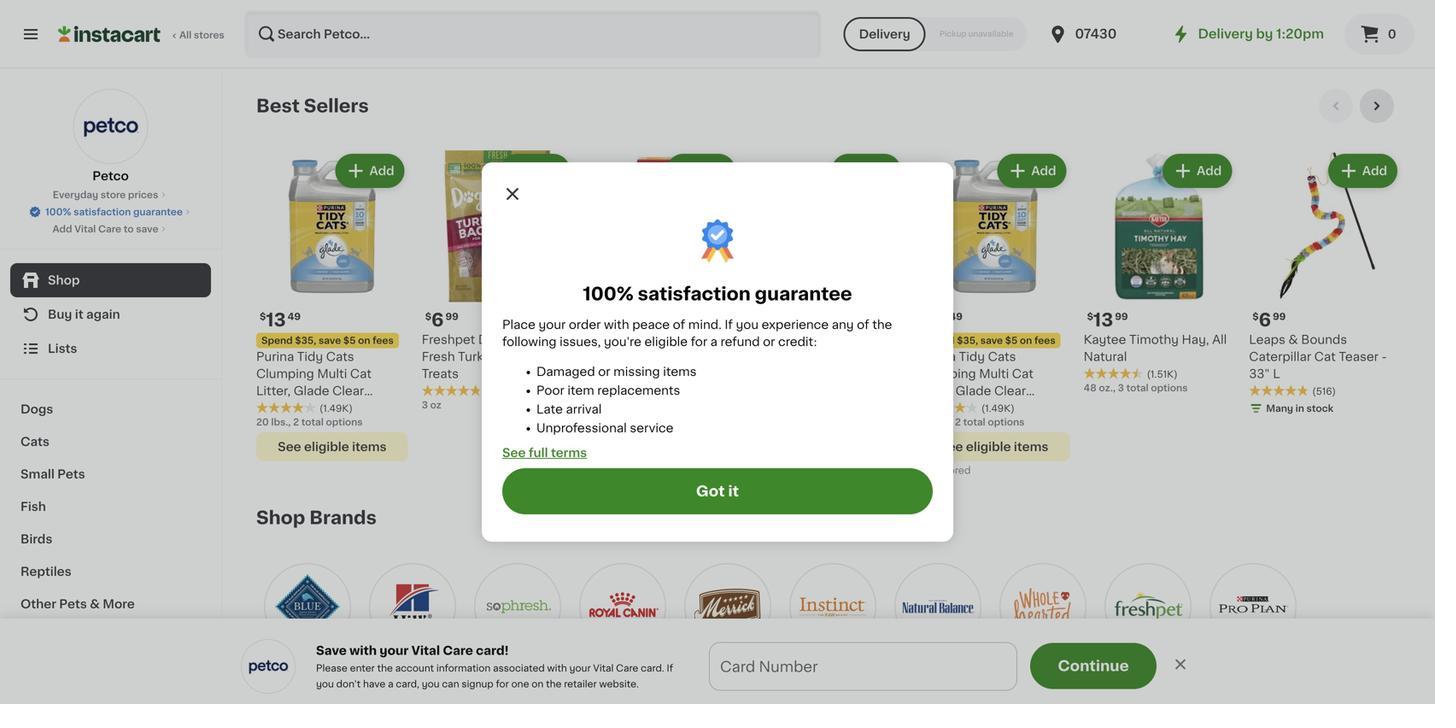 Task type: describe. For each thing, give the bounding box(es) containing it.
caterpillar
[[1250, 351, 1312, 363]]

fresh inside freshpet dognation fresh turkey bacon treats
[[422, 351, 455, 363]]

so phresh image
[[467, 556, 569, 658]]

shop brands
[[256, 509, 377, 527]]

wholehearted image
[[992, 556, 1095, 658]]

2 vertical spatial the
[[546, 679, 562, 689]]

$ for kaytee timothy hay, all natural
[[1088, 312, 1094, 322]]

2 purina tidy cats clumping multi cat litter, glade clear springs from the left
[[919, 351, 1034, 414]]

late
[[537, 403, 563, 415]]

buy it again link
[[10, 297, 211, 332]]

99 for arm
[[610, 312, 623, 322]]

see eligible items button for product group containing add
[[919, 433, 1070, 462]]

litter, for the see eligible items button associated with seventh product group from the right
[[256, 385, 291, 397]]

mind.
[[689, 319, 722, 331]]

$35, for the see eligible items button associated with product group containing add
[[957, 336, 979, 345]]

save with your vital care card! please enter the account information associated with your vital care card. if you don't have a card, you can signup for one on the retailer website.
[[316, 645, 673, 689]]

3 add button from the left
[[1165, 156, 1231, 186]]

birds
[[21, 533, 52, 545]]

all stores link
[[58, 10, 226, 58]]

petco logo image inside main content
[[241, 639, 296, 694]]

$ 6 99 for leaps
[[1253, 311, 1286, 329]]

1 vertical spatial vital
[[412, 645, 440, 657]]

got
[[696, 484, 725, 499]]

2 add button from the left
[[999, 156, 1065, 186]]

delivery by 1:20pm
[[1199, 28, 1325, 40]]

2 horizontal spatial items
[[1014, 441, 1049, 453]]

0 horizontal spatial cats
[[21, 436, 49, 448]]

99 for kaytee
[[1115, 312, 1129, 322]]

so phresh link
[[467, 556, 569, 675]]

2 20 lbs., 2 total options from the left
[[919, 418, 1025, 427]]

please
[[316, 664, 348, 673]]

merrick
[[710, 664, 747, 673]]

0 horizontal spatial cat
[[350, 368, 372, 380]]

100% inside 'button'
[[45, 207, 71, 217]]

delivery
[[632, 666, 694, 681]]

springs for the see eligible items button associated with product group containing add
[[919, 402, 964, 414]]

(192)
[[651, 387, 674, 396]]

retailer
[[564, 679, 597, 689]]

enter
[[350, 664, 375, 673]]

website.
[[599, 679, 639, 689]]

30
[[587, 401, 600, 410]]

6 product group from the left
[[1084, 150, 1236, 395]]

unprofessional
[[537, 422, 627, 434]]

many in stock
[[1267, 404, 1334, 413]]

$ 13 99
[[1088, 311, 1129, 329]]

$35, for the see eligible items button associated with seventh product group from the right
[[295, 336, 316, 345]]

total for $
[[1127, 383, 1149, 393]]

buy
[[48, 309, 72, 320]]

guarantee inside 100% satisfaction guarantee dialog
[[755, 285, 852, 303]]

& inside other pets & more link
[[90, 598, 100, 610]]

or inside damaged or missing items poor item replacements late arrival unprofessional service
[[598, 366, 611, 378]]

reptiles
[[21, 566, 71, 578]]

care inside the add vital care to save link
[[98, 224, 121, 234]]

you're
[[604, 336, 642, 348]]

all inside the kaytee timothy hay, all natural
[[1213, 334, 1227, 346]]

29
[[785, 312, 798, 322]]

replacements
[[598, 385, 681, 397]]

add vital care to save
[[53, 224, 159, 234]]

49 inside $ 13 49
[[288, 312, 301, 322]]

justfoodfordogs
[[753, 334, 862, 346]]

see eligible items for the see eligible items button associated with seventh product group from the right
[[278, 441, 387, 453]]

bacon
[[502, 351, 540, 363]]

sponsored badge image
[[919, 466, 970, 476]]

one
[[512, 679, 529, 689]]

100% satisfaction guarantee dialog
[[482, 162, 954, 542]]

justfoodfordogs chicken & white rice
[[753, 334, 883, 363]]

2 purina from the left
[[919, 351, 956, 363]]

$ for freshpet dognation fresh turkey bacon treats
[[425, 312, 432, 322]]

arm & hammer carpet odor eliminator, pet fresh
[[587, 334, 724, 380]]

got it button
[[503, 468, 933, 514]]

add vital care to save link
[[53, 222, 169, 236]]

product group containing 7
[[587, 150, 739, 412]]

store
[[101, 190, 126, 200]]

sellers
[[304, 97, 369, 115]]

odor
[[587, 351, 618, 363]]

07430 button
[[1048, 10, 1151, 58]]

2 horizontal spatial 3
[[1118, 383, 1125, 393]]

options for 49
[[988, 418, 1025, 427]]

2 horizontal spatial vital
[[593, 664, 614, 673]]

cats link
[[10, 426, 211, 458]]

on inside treatment tracker modal dialog
[[697, 666, 717, 681]]

poor
[[537, 385, 565, 397]]

diet
[[403, 677, 423, 687]]

have
[[363, 679, 386, 689]]

& inside leaps & bounds caterpillar cat teaser - 33" l
[[1289, 334, 1299, 346]]

delivery button
[[844, 17, 926, 51]]

tidy for product group containing add
[[959, 351, 985, 363]]

100% satisfaction guarantee inside dialog
[[583, 285, 852, 303]]

product group containing add
[[919, 150, 1070, 480]]

cat inside leaps & bounds caterpillar cat teaser - 33" l
[[1315, 351, 1336, 363]]

$ for arm & hammer carpet odor eliminator, pet fresh
[[591, 312, 597, 322]]

3 inside treatment tracker modal dialog
[[758, 666, 767, 681]]

teaser
[[1339, 351, 1379, 363]]

0 horizontal spatial vital
[[74, 224, 96, 234]]

again
[[86, 309, 120, 320]]

lbs., for seventh product group from the right
[[271, 418, 291, 427]]

oz.
[[614, 401, 628, 410]]

0 button
[[1345, 14, 1415, 55]]

chicken
[[753, 351, 802, 363]]

order
[[569, 319, 601, 331]]

other pets & more
[[21, 598, 135, 610]]

1 purina from the left
[[256, 351, 294, 363]]

information
[[437, 664, 491, 673]]

1 horizontal spatial with
[[547, 664, 567, 673]]

freshpet image
[[1097, 556, 1200, 658]]

100% satisfaction guarantee inside 'button'
[[45, 207, 183, 217]]

0 horizontal spatial with
[[350, 645, 377, 657]]

(1.49k) for the see eligible items button associated with product group containing add
[[982, 404, 1015, 413]]

for inside save with your vital care card! please enter the account information associated with your vital care card. if you don't have a card, you can signup for one on the retailer website.
[[496, 679, 509, 689]]

2 horizontal spatial care
[[616, 664, 639, 673]]

delivery by 1:20pm link
[[1171, 24, 1325, 44]]

place
[[503, 319, 536, 331]]

more button
[[1005, 660, 1072, 687]]

card,
[[396, 679, 420, 689]]

delivery for delivery
[[859, 28, 911, 40]]

(516)
[[1313, 387, 1337, 396]]

3 oz
[[422, 401, 442, 410]]

shop link
[[10, 263, 211, 297]]

blue buffalo image
[[256, 556, 359, 658]]

fish link
[[10, 491, 211, 523]]

small
[[21, 468, 55, 480]]

your inside place your order with peace of mind. if you experience any of the following issues, you're eligible for a refund or credit:
[[539, 319, 566, 331]]

0 horizontal spatial options
[[326, 418, 363, 427]]

1 horizontal spatial cat
[[1012, 368, 1034, 380]]

0 horizontal spatial you
[[316, 679, 334, 689]]

$ 7 99
[[591, 311, 623, 329]]

litter, for the see eligible items button associated with product group containing add
[[919, 385, 953, 397]]

reptiles link
[[10, 555, 211, 588]]

clear for the see eligible items button associated with seventh product group from the right
[[333, 385, 364, 397]]

dogs
[[21, 403, 53, 415]]

instinct
[[815, 664, 852, 673]]

purina image
[[1202, 556, 1305, 658]]

account
[[395, 664, 434, 673]]

natural
[[1084, 351, 1128, 363]]

& inside justfoodfordogs chicken & white rice
[[805, 351, 815, 363]]

dognation
[[478, 334, 541, 346]]

save for seventh product group from the right
[[319, 336, 341, 345]]

total for 49
[[964, 418, 986, 427]]

2 for the see eligible items button associated with seventh product group from the right
[[293, 418, 299, 427]]

freshpet for freshpet
[[1127, 664, 1170, 673]]

brands
[[310, 509, 377, 527]]

it for got
[[729, 484, 739, 499]]

royal
[[594, 664, 621, 673]]

$ for leaps & bounds caterpillar cat teaser - 33" l
[[1253, 312, 1259, 322]]

2 vertical spatial your
[[570, 664, 591, 673]]

2 multi from the left
[[980, 368, 1009, 380]]

$ for spend $35, save $5 on fees
[[260, 312, 266, 322]]

100% inside dialog
[[583, 285, 634, 303]]

0 horizontal spatial eligible
[[304, 441, 349, 453]]

(182)
[[485, 387, 508, 396]]

credit:
[[779, 336, 817, 348]]

springs for the see eligible items button associated with seventh product group from the right
[[256, 402, 302, 414]]

service type group
[[844, 17, 1028, 51]]

1 horizontal spatial you
[[422, 679, 440, 689]]

1 horizontal spatial care
[[443, 645, 473, 657]]

0 horizontal spatial items
[[352, 441, 387, 453]]

pet
[[687, 351, 707, 363]]

associated
[[493, 664, 545, 673]]

kaytee
[[1084, 334, 1127, 346]]

2 of from the left
[[857, 319, 870, 331]]

hill's science diet image
[[361, 556, 464, 658]]

see full terms
[[503, 447, 587, 459]]

service
[[630, 422, 674, 434]]

free
[[597, 666, 628, 681]]

lists
[[48, 343, 77, 355]]

any
[[832, 319, 854, 331]]

2 49 from the left
[[950, 312, 963, 322]]

0 vertical spatial more
[[103, 598, 135, 610]]

0 horizontal spatial total
[[301, 418, 324, 427]]

guarantee inside 100% satisfaction guarantee 'button'
[[133, 207, 183, 217]]

0 vertical spatial petco logo image
[[73, 89, 148, 164]]

product group containing 10
[[753, 150, 905, 431]]



Task type: locate. For each thing, give the bounding box(es) containing it.
0 horizontal spatial your
[[380, 645, 409, 657]]

1 product group from the left
[[256, 150, 408, 462]]

1 vertical spatial care
[[443, 645, 473, 657]]

33"
[[1250, 368, 1270, 380]]

vital up the science
[[412, 645, 440, 657]]

20 lbs., 2 total options
[[256, 418, 363, 427], [919, 418, 1025, 427]]

1 $35, from the left
[[295, 336, 316, 345]]

more down reptiles link
[[103, 598, 135, 610]]

fees for the see eligible items button associated with product group containing add
[[1035, 336, 1056, 345]]

card.
[[641, 664, 665, 673]]

the up 'have'
[[377, 664, 393, 673]]

purina down $ 13 49
[[256, 351, 294, 363]]

see left full
[[503, 447, 526, 459]]

1 horizontal spatial total
[[964, 418, 986, 427]]

4 add button from the left
[[1330, 156, 1396, 186]]

1 horizontal spatial see eligible items
[[940, 441, 1049, 453]]

save inside the add vital care to save link
[[136, 224, 159, 234]]

treatment tracker modal dialog
[[222, 643, 1436, 704]]

pets
[[57, 468, 85, 480], [59, 598, 87, 610]]

see eligible items button up sponsored badge image
[[919, 433, 1070, 462]]

merrick link
[[677, 556, 779, 675]]

2 horizontal spatial you
[[736, 319, 759, 331]]

2 $ from the left
[[425, 312, 432, 322]]

0 horizontal spatial 2
[[293, 418, 299, 427]]

best
[[256, 97, 300, 115]]

0 horizontal spatial the
[[377, 664, 393, 673]]

or inside place your order with peace of mind. if you experience any of the following issues, you're eligible for a refund or credit:
[[763, 336, 776, 348]]

see inside 100% satisfaction guarantee dialog
[[503, 447, 526, 459]]

see eligible items for the see eligible items button associated with product group containing add
[[940, 441, 1049, 453]]

in
[[1296, 404, 1305, 413]]

your up hill's
[[380, 645, 409, 657]]

1 horizontal spatial satisfaction
[[638, 285, 751, 303]]

0 horizontal spatial purina
[[256, 351, 294, 363]]

see eligible items button up brands
[[256, 433, 408, 462]]

see eligible items up brands
[[278, 441, 387, 453]]

refund
[[721, 336, 760, 348]]

see for the see eligible items button associated with seventh product group from the right
[[278, 441, 301, 453]]

6 for leaps
[[1259, 311, 1272, 329]]

many
[[1267, 404, 1294, 413]]

7
[[597, 311, 608, 329]]

if inside save with your vital care card! please enter the account information associated with your vital care card. if you don't have a card, you can signup for one on the retailer website.
[[667, 664, 673, 673]]

0 vertical spatial with
[[604, 319, 630, 331]]

arm
[[587, 334, 612, 346]]

0 horizontal spatial or
[[598, 366, 611, 378]]

everyday store prices
[[53, 190, 158, 200]]

freshpet link
[[1097, 556, 1200, 675]]

eligible up sponsored badge image
[[966, 441, 1011, 453]]

5 $ from the left
[[591, 312, 597, 322]]

$5 for the see eligible items button associated with seventh product group from the right
[[343, 336, 356, 345]]

blue buffalo
[[278, 664, 337, 673]]

cats
[[326, 351, 354, 363], [988, 351, 1017, 363], [21, 436, 49, 448]]

freshpet dognation fresh turkey bacon treats
[[422, 334, 541, 380]]

1 horizontal spatial see eligible items button
[[919, 433, 1070, 462]]

see up the shop brands
[[278, 441, 301, 453]]

1:20pm
[[1277, 28, 1325, 40]]

2 (1.49k) from the left
[[982, 404, 1015, 413]]

2 horizontal spatial options
[[1151, 383, 1188, 393]]

0 horizontal spatial lbs.,
[[271, 418, 291, 427]]

1 20 from the left
[[256, 418, 269, 427]]

2 13 from the left
[[1094, 311, 1114, 329]]

you inside place your order with peace of mind. if you experience any of the following issues, you're eligible for a refund or credit:
[[736, 319, 759, 331]]

orders
[[771, 666, 821, 681]]

3 $ from the left
[[756, 312, 763, 322]]

1 lbs., from the left
[[271, 418, 291, 427]]

1 vertical spatial guarantee
[[755, 285, 852, 303]]

1 vertical spatial 100% satisfaction guarantee
[[583, 285, 852, 303]]

$ inside $ 13 49
[[260, 312, 266, 322]]

cats for the see eligible items button associated with seventh product group from the right
[[326, 351, 354, 363]]

2 vertical spatial with
[[547, 664, 567, 673]]

1 vertical spatial petco logo image
[[241, 639, 296, 694]]

for inside place your order with peace of mind. if you experience any of the following issues, you're eligible for a refund or credit:
[[691, 336, 708, 348]]

a
[[711, 336, 718, 348], [388, 679, 394, 689]]

delivery for delivery by 1:20pm
[[1199, 28, 1254, 40]]

you down buffalo
[[316, 679, 334, 689]]

1 fees from the left
[[373, 336, 394, 345]]

99 for freshpet
[[446, 312, 459, 322]]

0 horizontal spatial spend
[[262, 336, 293, 345]]

0 horizontal spatial fees
[[373, 336, 394, 345]]

glade down $ 13 49
[[294, 385, 330, 397]]

0 vertical spatial shop
[[48, 274, 80, 286]]

2 glade from the left
[[956, 385, 992, 397]]

shop for shop brands
[[256, 509, 305, 527]]

tidy for seventh product group from the right
[[297, 351, 323, 363]]

1 horizontal spatial $35,
[[957, 336, 979, 345]]

care down 100% satisfaction guarantee 'button'
[[98, 224, 121, 234]]

pets inside the small pets link
[[57, 468, 85, 480]]

if inside place your order with peace of mind. if you experience any of the following issues, you're eligible for a refund or credit:
[[725, 319, 733, 331]]

purina right rice on the right
[[919, 351, 956, 363]]

6 $ from the left
[[1253, 312, 1259, 322]]

99 up kaytee
[[1115, 312, 1129, 322]]

10
[[763, 311, 783, 329]]

1 horizontal spatial save
[[319, 336, 341, 345]]

care up information
[[443, 645, 473, 657]]

item
[[568, 385, 595, 397]]

1 add button from the left
[[337, 156, 403, 186]]

100% down the everyday on the left
[[45, 207, 71, 217]]

2 product group from the left
[[422, 150, 574, 412]]

guarantee down "prices"
[[133, 207, 183, 217]]

multi
[[317, 368, 347, 380], [980, 368, 1009, 380]]

1 vertical spatial it
[[729, 484, 739, 499]]

1 see eligible items button from the left
[[256, 433, 408, 462]]

100% satisfaction guarantee up 'mind.' on the top of the page
[[583, 285, 852, 303]]

fresh
[[422, 351, 455, 363], [587, 368, 621, 380]]

with inside place your order with peace of mind. if you experience any of the following issues, you're eligible for a refund or credit:
[[604, 319, 630, 331]]

or down odor
[[598, 366, 611, 378]]

blue
[[278, 664, 300, 673]]

wholehearted
[[1008, 664, 1079, 673]]

don't
[[336, 679, 361, 689]]

pets right "other"
[[59, 598, 87, 610]]

99 inside $ 7 99
[[610, 312, 623, 322]]

you up refund
[[736, 319, 759, 331]]

None search field
[[244, 10, 822, 58]]

shop for shop
[[48, 274, 80, 286]]

timothy
[[1130, 334, 1179, 346]]

$ inside $ 10 29
[[756, 312, 763, 322]]

1 horizontal spatial more
[[1026, 669, 1052, 678]]

0 vertical spatial the
[[873, 319, 893, 331]]

fresh up treats
[[422, 351, 455, 363]]

& right arm
[[615, 334, 625, 346]]

it right buy
[[75, 309, 83, 320]]

1 glade from the left
[[294, 385, 330, 397]]

1 vertical spatial more
[[1026, 669, 1052, 678]]

$ for justfoodfordogs chicken & white rice
[[756, 312, 763, 322]]

dogs link
[[10, 393, 211, 426]]

litter, down $ 13 49
[[256, 385, 291, 397]]

cats for the see eligible items button associated with product group containing add
[[988, 351, 1017, 363]]

see
[[278, 441, 301, 453], [940, 441, 964, 453], [503, 447, 526, 459]]

1 vertical spatial if
[[667, 664, 673, 673]]

or
[[763, 336, 776, 348], [598, 366, 611, 378]]

$ 6 99 up 'leaps'
[[1253, 311, 1286, 329]]

$ 6 99 up turkey
[[425, 311, 459, 329]]

0 vertical spatial a
[[711, 336, 718, 348]]

total
[[1127, 383, 1149, 393], [301, 418, 324, 427], [964, 418, 986, 427]]

lbs., for product group containing add
[[933, 418, 953, 427]]

2 horizontal spatial your
[[570, 664, 591, 673]]

product group
[[256, 150, 408, 462], [422, 150, 574, 412], [587, 150, 739, 412], [753, 150, 905, 431], [919, 150, 1070, 480], [1084, 150, 1236, 395], [1250, 150, 1402, 419]]

2 99 from the left
[[1115, 312, 1129, 322]]

2 horizontal spatial eligible
[[966, 441, 1011, 453]]

it for buy
[[75, 309, 83, 320]]

1 2 from the left
[[293, 418, 299, 427]]

0 horizontal spatial more
[[103, 598, 135, 610]]

a inside save with your vital care card! please enter the account information associated with your vital care card. if you don't have a card, you can signup for one on the retailer website.
[[388, 679, 394, 689]]

if right the card.
[[667, 664, 673, 673]]

6 for freshpet
[[432, 311, 444, 329]]

1 spend $35, save $5 on fees from the left
[[262, 336, 394, 345]]

got it
[[696, 484, 739, 499]]

0 vertical spatial 100%
[[45, 207, 71, 217]]

fees for the see eligible items button associated with seventh product group from the right
[[373, 336, 394, 345]]

2 lbs., from the left
[[933, 418, 953, 427]]

your
[[539, 319, 566, 331], [380, 645, 409, 657], [570, 664, 591, 673]]

of left 'mind.' on the top of the page
[[673, 319, 686, 331]]

2 clear from the left
[[995, 385, 1026, 397]]

phresh
[[508, 664, 542, 673]]

clear
[[333, 385, 364, 397], [995, 385, 1026, 397]]

99 for leaps
[[1273, 312, 1286, 322]]

guarantee up 29
[[755, 285, 852, 303]]

99
[[446, 312, 459, 322], [1115, 312, 1129, 322], [610, 312, 623, 322], [1273, 312, 1286, 322]]

(1.49k)
[[320, 404, 353, 413], [982, 404, 1015, 413]]

it
[[75, 309, 83, 320], [729, 484, 739, 499]]

0 vertical spatial vital
[[74, 224, 96, 234]]

see eligible items button for seventh product group from the right
[[256, 433, 408, 462]]

1 horizontal spatial freshpet
[[1127, 664, 1170, 673]]

shop up buy
[[48, 274, 80, 286]]

close image
[[1173, 656, 1190, 673]]

petco logo image up petco in the top of the page
[[73, 89, 148, 164]]

2 spend $35, save $5 on fees from the left
[[924, 336, 1056, 345]]

1 horizontal spatial fresh
[[587, 368, 621, 380]]

options for $
[[1151, 383, 1188, 393]]

0 horizontal spatial 3
[[422, 401, 428, 410]]

2 see eligible items button from the left
[[919, 433, 1070, 462]]

1 $ from the left
[[260, 312, 266, 322]]

3 99 from the left
[[610, 312, 623, 322]]

your up retailer
[[570, 664, 591, 673]]

care up website.
[[616, 664, 639, 673]]

2 20 from the left
[[919, 418, 931, 427]]

hill's science diet
[[380, 664, 445, 687]]

for down so on the bottom of page
[[496, 679, 509, 689]]

freshpet inside freshpet "link"
[[1127, 664, 1170, 673]]

0 vertical spatial 3
[[1118, 383, 1125, 393]]

2 horizontal spatial cats
[[988, 351, 1017, 363]]

99 inside "$ 13 99"
[[1115, 312, 1129, 322]]

0 horizontal spatial save
[[136, 224, 159, 234]]

all right hay,
[[1213, 334, 1227, 346]]

0 horizontal spatial 49
[[288, 312, 301, 322]]

1 13 from the left
[[266, 311, 286, 329]]

instacart logo image
[[58, 24, 161, 44]]

2 spend from the left
[[924, 336, 955, 345]]

hammer
[[628, 334, 679, 346]]

& down reptiles link
[[90, 598, 100, 610]]

following
[[503, 336, 557, 348]]

$5 for the see eligible items button associated with product group containing add
[[1006, 336, 1018, 345]]

2 fees from the left
[[1035, 336, 1056, 345]]

& up caterpillar
[[1289, 334, 1299, 346]]

see full terms link
[[503, 447, 587, 459]]

$ 10 29
[[756, 311, 798, 329]]

items inside damaged or missing items poor item replacements late arrival unprofessional service
[[663, 366, 697, 378]]

1 horizontal spatial 100%
[[583, 285, 634, 303]]

main content containing best sellers
[[0, 68, 1436, 704]]

2 vertical spatial vital
[[593, 664, 614, 673]]

99 up 'leaps'
[[1273, 312, 1286, 322]]

1 vertical spatial 3
[[422, 401, 428, 410]]

the up rice on the right
[[873, 319, 893, 331]]

2 $35, from the left
[[957, 336, 979, 345]]

1 spend from the left
[[262, 336, 293, 345]]

rice
[[856, 351, 883, 363]]

(1.49k) for the see eligible items button associated with seventh product group from the right
[[320, 404, 353, 413]]

0 horizontal spatial purina tidy cats clumping multi cat litter, glade clear springs
[[256, 351, 372, 414]]

for up pet on the left
[[691, 336, 708, 348]]

glade up sponsored badge image
[[956, 385, 992, 397]]

4 $ from the left
[[1088, 312, 1094, 322]]

1 clear from the left
[[333, 385, 364, 397]]

1 $ 6 99 from the left
[[425, 311, 459, 329]]

fresh inside arm & hammer carpet odor eliminator, pet fresh
[[587, 368, 621, 380]]

2 2 from the left
[[955, 418, 961, 427]]

1 vertical spatial 100%
[[583, 285, 634, 303]]

freshpet inside freshpet dognation fresh turkey bacon treats
[[422, 334, 475, 346]]

freshpet left close icon
[[1127, 664, 1170, 673]]

see for the see eligible items button associated with product group containing add
[[940, 441, 964, 453]]

&
[[615, 334, 625, 346], [1289, 334, 1299, 346], [805, 351, 815, 363], [90, 598, 100, 610]]

all inside all stores link
[[179, 30, 192, 40]]

satisfaction up 'mind.' on the top of the page
[[638, 285, 751, 303]]

continue button
[[1031, 643, 1157, 689]]

your up "following"
[[539, 319, 566, 331]]

1 20 lbs., 2 total options from the left
[[256, 418, 363, 427]]

eligible inside place your order with peace of mind. if you experience any of the following issues, you're eligible for a refund or credit:
[[645, 336, 688, 348]]

care
[[98, 224, 121, 234], [443, 645, 473, 657], [616, 664, 639, 673]]

more inside button
[[1026, 669, 1052, 678]]

with up enter
[[350, 645, 377, 657]]

2 $ 6 99 from the left
[[1253, 311, 1286, 329]]

& inside arm & hammer carpet odor eliminator, pet fresh
[[615, 334, 625, 346]]

0 horizontal spatial clear
[[333, 385, 364, 397]]

everyday store prices link
[[53, 188, 169, 202]]

1 horizontal spatial your
[[539, 319, 566, 331]]

& down justfoodfordogs
[[805, 351, 815, 363]]

2 $5 from the left
[[1006, 336, 1018, 345]]

13 for $ 13 99
[[1094, 311, 1114, 329]]

0 horizontal spatial see eligible items button
[[256, 433, 408, 462]]

$ inside "$ 13 99"
[[1088, 312, 1094, 322]]

1 horizontal spatial or
[[763, 336, 776, 348]]

main content
[[0, 68, 1436, 704]]

07430
[[1075, 28, 1117, 40]]

stock
[[1307, 404, 1334, 413]]

small pets link
[[10, 458, 211, 491]]

save for product group containing add
[[981, 336, 1003, 345]]

30 fl. oz.
[[587, 401, 628, 410]]

0 horizontal spatial for
[[496, 679, 509, 689]]

shop inside main content
[[256, 509, 305, 527]]

you
[[736, 319, 759, 331], [316, 679, 334, 689], [422, 679, 440, 689]]

see eligible items button
[[256, 433, 408, 462], [919, 433, 1070, 462]]

eligible up the shop brands
[[304, 441, 349, 453]]

a down hill's
[[388, 679, 394, 689]]

6 up treats
[[432, 311, 444, 329]]

2 horizontal spatial the
[[873, 319, 893, 331]]

6 up 'leaps'
[[1259, 311, 1272, 329]]

peace
[[633, 319, 670, 331]]

petco
[[93, 170, 129, 182]]

shop left brands
[[256, 509, 305, 527]]

7 product group from the left
[[1250, 150, 1402, 419]]

if
[[725, 319, 733, 331], [667, 664, 673, 673]]

with up you're
[[604, 319, 630, 331]]

1 horizontal spatial $ 6 99
[[1253, 311, 1286, 329]]

0 vertical spatial all
[[179, 30, 192, 40]]

1 99 from the left
[[446, 312, 459, 322]]

1 litter, from the left
[[256, 385, 291, 397]]

place your order with peace of mind. if you experience any of the following issues, you're eligible for a refund or credit:
[[503, 319, 893, 348]]

1 $5 from the left
[[343, 336, 356, 345]]

or up chicken
[[763, 336, 776, 348]]

(1.51k)
[[1147, 370, 1178, 379]]

a inside place your order with peace of mind. if you experience any of the following issues, you're eligible for a refund or credit:
[[711, 336, 718, 348]]

2 tidy from the left
[[959, 351, 985, 363]]

2 for the see eligible items button associated with product group containing add
[[955, 418, 961, 427]]

pets right small
[[57, 468, 85, 480]]

0 horizontal spatial delivery
[[859, 28, 911, 40]]

$ inside $ 7 99
[[591, 312, 597, 322]]

1 multi from the left
[[317, 368, 347, 380]]

1 of from the left
[[673, 319, 686, 331]]

freshpet up turkey
[[422, 334, 475, 346]]

oz
[[430, 401, 442, 410]]

it inside got it button
[[729, 484, 739, 499]]

2 6 from the left
[[1259, 311, 1272, 329]]

0 horizontal spatial petco logo image
[[73, 89, 148, 164]]

1 horizontal spatial the
[[546, 679, 562, 689]]

wholehearted link
[[992, 556, 1095, 675]]

2 vertical spatial 3
[[758, 666, 767, 681]]

1 horizontal spatial vital
[[412, 645, 440, 657]]

0 vertical spatial pets
[[57, 468, 85, 480]]

buy it again
[[48, 309, 120, 320]]

more
[[103, 598, 135, 610], [1026, 669, 1052, 678]]

see eligible items up sponsored badge image
[[940, 441, 1049, 453]]

$ 6 99 for freshpet
[[425, 311, 459, 329]]

carpet
[[682, 334, 724, 346]]

1 see eligible items from the left
[[278, 441, 387, 453]]

1 horizontal spatial fees
[[1035, 336, 1056, 345]]

0 horizontal spatial (1.49k)
[[320, 404, 353, 413]]

1 horizontal spatial it
[[729, 484, 739, 499]]

spend $35, save $5 on fees for the see eligible items button associated with product group containing add
[[924, 336, 1056, 345]]

4 99 from the left
[[1273, 312, 1286, 322]]

0 vertical spatial fresh
[[422, 351, 455, 363]]

spend $35, save $5 on fees
[[262, 336, 394, 345], [924, 336, 1056, 345]]

with up retailer
[[547, 664, 567, 673]]

turkey
[[458, 351, 499, 363]]

pets for other
[[59, 598, 87, 610]]

0 horizontal spatial clumping
[[256, 368, 314, 380]]

0
[[1388, 28, 1397, 40]]

99 right "7"
[[610, 312, 623, 322]]

a down 'mind.' on the top of the page
[[711, 336, 718, 348]]

to
[[124, 224, 134, 234]]

13 for $ 13 49
[[266, 311, 286, 329]]

more left continue
[[1026, 669, 1052, 678]]

natural balance image
[[887, 556, 990, 658]]

1 purina tidy cats clumping multi cat litter, glade clear springs from the left
[[256, 351, 372, 414]]

eligible up eliminator,
[[645, 336, 688, 348]]

merrick image
[[677, 556, 779, 658]]

0 vertical spatial 100% satisfaction guarantee
[[45, 207, 183, 217]]

litter, up sponsored badge image
[[919, 385, 953, 397]]

it right got
[[729, 484, 739, 499]]

100% up $ 7 99
[[583, 285, 634, 303]]

1 vertical spatial for
[[496, 679, 509, 689]]

small pets
[[21, 468, 85, 480]]

1 horizontal spatial cats
[[326, 351, 354, 363]]

spend
[[262, 336, 293, 345], [924, 336, 955, 345]]

lists link
[[10, 332, 211, 366]]

0 vertical spatial care
[[98, 224, 121, 234]]

royal canin image
[[572, 556, 674, 658]]

0 horizontal spatial glade
[[294, 385, 330, 397]]

0 horizontal spatial see
[[278, 441, 301, 453]]

2 vertical spatial care
[[616, 664, 639, 673]]

it inside buy it again link
[[75, 309, 83, 320]]

1 (1.49k) from the left
[[320, 404, 353, 413]]

2 litter, from the left
[[919, 385, 953, 397]]

1 6 from the left
[[432, 311, 444, 329]]

satisfaction up add vital care to save
[[74, 207, 131, 217]]

1 vertical spatial a
[[388, 679, 394, 689]]

petco logo image left buffalo
[[241, 639, 296, 694]]

instinct image
[[782, 556, 885, 658]]

1 horizontal spatial purina tidy cats clumping multi cat litter, glade clear springs
[[919, 351, 1034, 414]]

1 vertical spatial the
[[377, 664, 393, 673]]

pets for small
[[57, 468, 85, 480]]

$5
[[343, 336, 356, 345], [1006, 336, 1018, 345]]

1 springs from the left
[[256, 402, 302, 414]]

3 right oz.,
[[1118, 383, 1125, 393]]

next
[[720, 666, 754, 681]]

fees
[[373, 336, 394, 345], [1035, 336, 1056, 345]]

4 product group from the left
[[753, 150, 905, 431]]

royal canin
[[594, 664, 652, 673]]

if up refund
[[725, 319, 733, 331]]

0 horizontal spatial $5
[[343, 336, 356, 345]]

1 horizontal spatial of
[[857, 319, 870, 331]]

3 product group from the left
[[587, 150, 739, 412]]

1 vertical spatial shop
[[256, 509, 305, 527]]

on inside save with your vital care card! please enter the account information associated with your vital care card. if you don't have a card, you can signup for one on the retailer website.
[[532, 679, 544, 689]]

1 49 from the left
[[288, 312, 301, 322]]

you down the science
[[422, 679, 440, 689]]

1 horizontal spatial 2
[[955, 418, 961, 427]]

freshpet
[[422, 334, 475, 346], [1127, 664, 1170, 673]]

99 up turkey
[[446, 312, 459, 322]]

vital down 100% satisfaction guarantee 'button'
[[74, 224, 96, 234]]

2 horizontal spatial total
[[1127, 383, 1149, 393]]

freshpet for freshpet dognation fresh turkey bacon treats
[[422, 334, 475, 346]]

1 horizontal spatial options
[[988, 418, 1025, 427]]

see up sponsored badge image
[[940, 441, 964, 453]]

all stores
[[179, 30, 224, 40]]

2 springs from the left
[[919, 402, 964, 414]]

2 see eligible items from the left
[[940, 441, 1049, 453]]

the inside place your order with peace of mind. if you experience any of the following issues, you're eligible for a refund or credit:
[[873, 319, 893, 331]]

petco logo image
[[73, 89, 148, 164], [241, 639, 296, 694]]

1 horizontal spatial if
[[725, 319, 733, 331]]

1 horizontal spatial a
[[711, 336, 718, 348]]

0 vertical spatial freshpet
[[422, 334, 475, 346]]

2 clumping from the left
[[919, 368, 977, 380]]

Card Number text field
[[710, 643, 1017, 690]]

vital up website.
[[593, 664, 614, 673]]

delivery inside button
[[859, 28, 911, 40]]

arrival
[[566, 403, 602, 415]]

1 horizontal spatial springs
[[919, 402, 964, 414]]

0 horizontal spatial all
[[179, 30, 192, 40]]

1 horizontal spatial 6
[[1259, 311, 1272, 329]]

pets inside other pets & more link
[[59, 598, 87, 610]]

springs
[[256, 402, 302, 414], [919, 402, 964, 414]]

3 left oz
[[422, 401, 428, 410]]

0 vertical spatial if
[[725, 319, 733, 331]]

l
[[1274, 368, 1281, 380]]

1 tidy from the left
[[297, 351, 323, 363]]

satisfaction inside 'button'
[[74, 207, 131, 217]]

5 product group from the left
[[919, 150, 1070, 480]]

best sellers
[[256, 97, 369, 115]]

clear for the see eligible items button associated with product group containing add
[[995, 385, 1026, 397]]

satisfaction inside dialog
[[638, 285, 751, 303]]

the left retailer
[[546, 679, 562, 689]]

100% satisfaction guarantee down 'store'
[[45, 207, 183, 217]]

1 horizontal spatial litter,
[[919, 385, 953, 397]]

0 horizontal spatial 100% satisfaction guarantee
[[45, 207, 183, 217]]

2 horizontal spatial with
[[604, 319, 630, 331]]

all left the 'stores'
[[179, 30, 192, 40]]

items
[[663, 366, 697, 378], [352, 441, 387, 453], [1014, 441, 1049, 453]]

0 horizontal spatial 6
[[432, 311, 444, 329]]

1 clumping from the left
[[256, 368, 314, 380]]

of right any
[[857, 319, 870, 331]]

item carousel region
[[256, 89, 1402, 487]]

spend $35, save $5 on fees for the see eligible items button associated with seventh product group from the right
[[262, 336, 394, 345]]

3 right the next
[[758, 666, 767, 681]]

fresh down odor
[[587, 368, 621, 380]]



Task type: vqa. For each thing, say whether or not it's contained in the screenshot.
•
no



